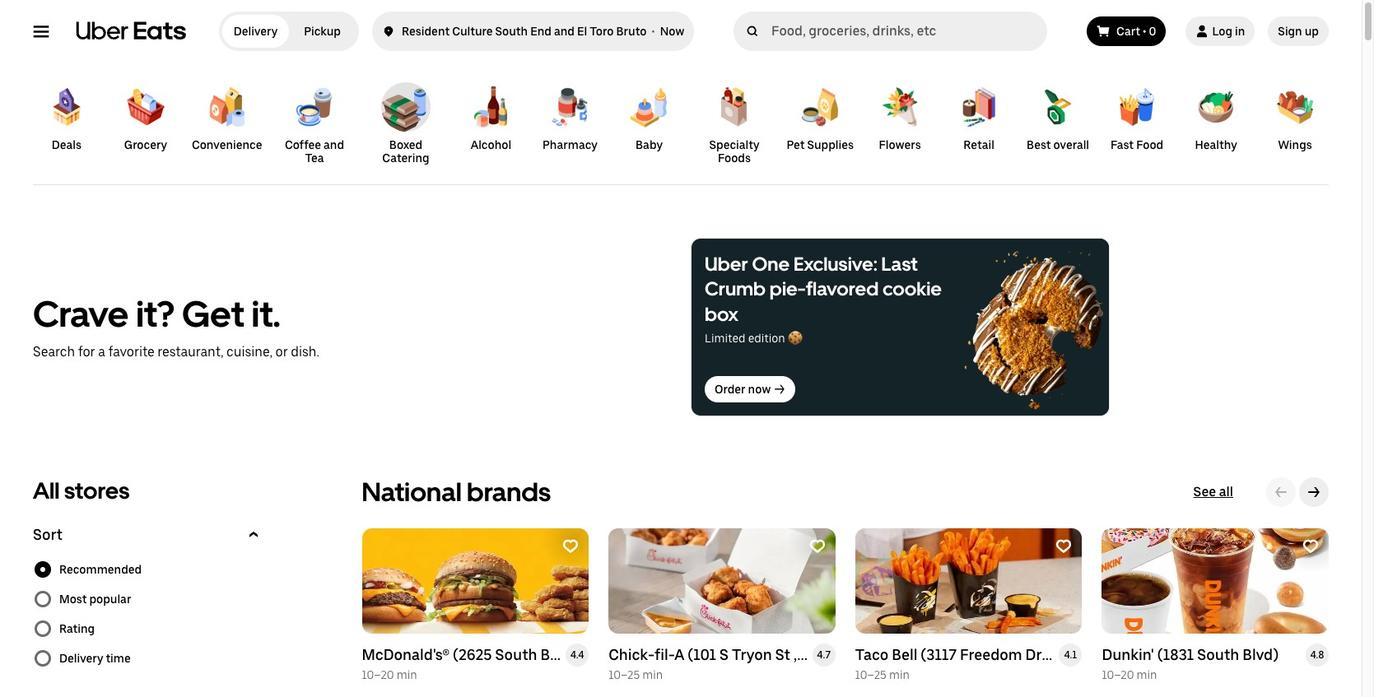Task type: vqa. For each thing, say whether or not it's contained in the screenshot.
1 corresponding to Great quality and consistency!
no



Task type: describe. For each thing, give the bounding box(es) containing it.
convenience
[[192, 138, 262, 152]]

rating
[[59, 623, 95, 636]]

1 • from the left
[[652, 25, 655, 38]]

it.
[[252, 292, 281, 336]]

fast
[[1111, 138, 1134, 152]]

healthy
[[1196, 138, 1238, 152]]

alcohol link
[[458, 82, 524, 152]]

crumb
[[705, 278, 766, 301]]

→
[[774, 383, 786, 397]]

all
[[33, 477, 60, 505]]

alcohol
[[471, 138, 512, 152]]

exclusive:
[[794, 253, 878, 276]]

convenience link
[[192, 82, 262, 152]]

specialty foods
[[710, 138, 760, 165]]

wings link
[[1263, 82, 1329, 152]]

national
[[362, 477, 462, 509]]

baby link
[[617, 82, 682, 152]]

retail
[[964, 138, 995, 152]]

pet supplies
[[787, 138, 854, 152]]

1 add to favorites image from the left
[[563, 539, 579, 556]]

foods
[[718, 152, 751, 165]]

cart
[[1117, 25, 1141, 38]]

dish.
[[291, 344, 320, 360]]

it?
[[136, 292, 175, 336]]

toro
[[590, 25, 614, 38]]

deals
[[52, 138, 82, 152]]

overall
[[1054, 138, 1090, 152]]

resident culture south end and el toro bruto • now
[[402, 25, 685, 38]]

previous image
[[1275, 486, 1288, 499]]

pet supplies link
[[787, 82, 854, 152]]

retail link
[[947, 82, 1013, 152]]

resident
[[402, 25, 450, 38]]

edition
[[749, 332, 786, 345]]

cookie
[[883, 278, 942, 301]]

up
[[1306, 25, 1320, 38]]

most
[[59, 593, 87, 607]]

cuisine,
[[227, 344, 273, 360]]

food
[[1137, 138, 1164, 152]]

coffee
[[285, 138, 321, 152]]

in
[[1236, 25, 1246, 38]]

log
[[1213, 25, 1233, 38]]

sort
[[33, 527, 63, 544]]

stores
[[64, 477, 130, 505]]

see all link
[[1194, 485, 1234, 501]]

delivery for delivery
[[234, 25, 278, 38]]

recommended
[[59, 564, 142, 577]]

sign
[[1279, 25, 1303, 38]]

baby
[[636, 138, 663, 152]]

best overall
[[1027, 138, 1090, 152]]

fast food link
[[1105, 82, 1171, 152]]

best
[[1027, 138, 1052, 152]]

boxed catering link
[[367, 82, 445, 165]]

flavored
[[806, 278, 879, 301]]

catering
[[383, 152, 430, 165]]

last
[[882, 253, 918, 276]]

sign up link
[[1269, 16, 1330, 46]]

time
[[106, 653, 131, 666]]

Delivery radio
[[222, 15, 289, 48]]

Pickup radio
[[289, 15, 356, 48]]

flowers link
[[868, 82, 933, 152]]

pharmacy
[[543, 138, 598, 152]]

national brands
[[362, 477, 551, 509]]

get
[[182, 292, 244, 336]]

coffee and tea
[[285, 138, 344, 165]]

next image
[[1308, 486, 1321, 499]]

crave
[[33, 292, 129, 336]]

see
[[1194, 485, 1217, 500]]

pickup
[[304, 25, 341, 38]]

order now →
[[715, 383, 786, 397]]



Task type: locate. For each thing, give the bounding box(es) containing it.
0
[[1150, 25, 1157, 38]]

delivery inside option
[[234, 25, 278, 38]]

search
[[33, 344, 75, 360]]

• left 0
[[1143, 25, 1147, 38]]

uber eats home image
[[76, 21, 186, 41]]

favorite
[[108, 344, 155, 360]]

wings
[[1279, 138, 1313, 152]]

uber
[[705, 253, 749, 276]]

end
[[531, 25, 552, 38]]

now
[[748, 383, 771, 397]]

cart • 0
[[1117, 25, 1157, 38]]

all stores
[[33, 477, 130, 505]]

pie-
[[770, 278, 806, 301]]

log in
[[1213, 25, 1246, 38]]

delivery
[[234, 25, 278, 38], [59, 653, 103, 666]]

specialty
[[710, 138, 760, 152]]

delivery for delivery time
[[59, 653, 103, 666]]

limited
[[705, 332, 746, 345]]

0 horizontal spatial •
[[652, 25, 655, 38]]

and right coffee
[[324, 138, 344, 152]]

0 horizontal spatial add to favorites image
[[563, 539, 579, 556]]

1 horizontal spatial add to favorites image
[[1056, 539, 1073, 556]]

crave it? get it. search for a favorite restaurant, cuisine, or dish.
[[33, 292, 320, 360]]

1 horizontal spatial add to favorites image
[[1303, 539, 1320, 556]]

delivery down rating
[[59, 653, 103, 666]]

log in link
[[1187, 16, 1256, 46]]

brands
[[467, 477, 551, 509]]

0 horizontal spatial and
[[324, 138, 344, 152]]

deliver to image
[[382, 21, 395, 41]]

flowers
[[879, 138, 922, 152]]

1 horizontal spatial and
[[554, 25, 575, 38]]

1 add to favorites image from the left
[[810, 539, 826, 556]]

and
[[554, 25, 575, 38], [324, 138, 344, 152]]

add to favorites image
[[563, 539, 579, 556], [1056, 539, 1073, 556]]

and inside coffee and tea
[[324, 138, 344, 152]]

grocery link
[[113, 82, 179, 152]]

for
[[78, 344, 95, 360]]

a
[[98, 344, 105, 360]]

boxed
[[390, 138, 423, 152]]

• left now
[[652, 25, 655, 38]]

specialty foods link
[[696, 82, 774, 165]]

tea
[[305, 152, 324, 165]]

el
[[577, 25, 587, 38]]

boxed catering
[[383, 138, 430, 165]]

0 horizontal spatial add to favorites image
[[810, 539, 826, 556]]

box
[[705, 303, 739, 326]]

0 vertical spatial and
[[554, 25, 575, 38]]

order
[[715, 383, 746, 397]]

deals link
[[34, 82, 100, 152]]

delivery time
[[59, 653, 131, 666]]

popular
[[89, 593, 131, 607]]

one
[[752, 253, 790, 276]]

•
[[652, 25, 655, 38], [1143, 25, 1147, 38]]

now
[[660, 25, 685, 38]]

1 vertical spatial delivery
[[59, 653, 103, 666]]

restaurant,
[[158, 344, 224, 360]]

grocery
[[124, 138, 167, 152]]

coffee and tea link
[[276, 82, 354, 165]]

main navigation menu image
[[33, 23, 49, 40]]

option group containing recommended
[[33, 556, 264, 674]]

delivery left pickup
[[234, 25, 278, 38]]

south
[[496, 25, 528, 38]]

healthy link
[[1184, 82, 1250, 152]]

add to favorites image
[[810, 539, 826, 556], [1303, 539, 1320, 556]]

sort button
[[33, 526, 264, 546]]

sign up
[[1279, 25, 1320, 38]]

option group
[[33, 556, 264, 674]]

and left el at the top left of page
[[554, 25, 575, 38]]

Food, groceries, drinks, etc text field
[[772, 23, 1041, 40]]

fast food
[[1111, 138, 1164, 152]]

most popular
[[59, 593, 131, 607]]

2 add to favorites image from the left
[[1056, 539, 1073, 556]]

pharmacy link
[[537, 82, 603, 152]]

🍪
[[788, 332, 803, 345]]

bruto
[[617, 25, 647, 38]]

all
[[1220, 485, 1234, 500]]

2 • from the left
[[1143, 25, 1147, 38]]

best overall link
[[1026, 82, 1092, 152]]

uber one exclusive: last crumb pie-flavored cookie box limited edition 🍪
[[705, 253, 942, 345]]

culture
[[452, 25, 493, 38]]

or
[[276, 344, 288, 360]]

1 horizontal spatial delivery
[[234, 25, 278, 38]]

1 vertical spatial and
[[324, 138, 344, 152]]

2 add to favorites image from the left
[[1303, 539, 1320, 556]]

1 horizontal spatial •
[[1143, 25, 1147, 38]]

0 vertical spatial delivery
[[234, 25, 278, 38]]

0 horizontal spatial delivery
[[59, 653, 103, 666]]



